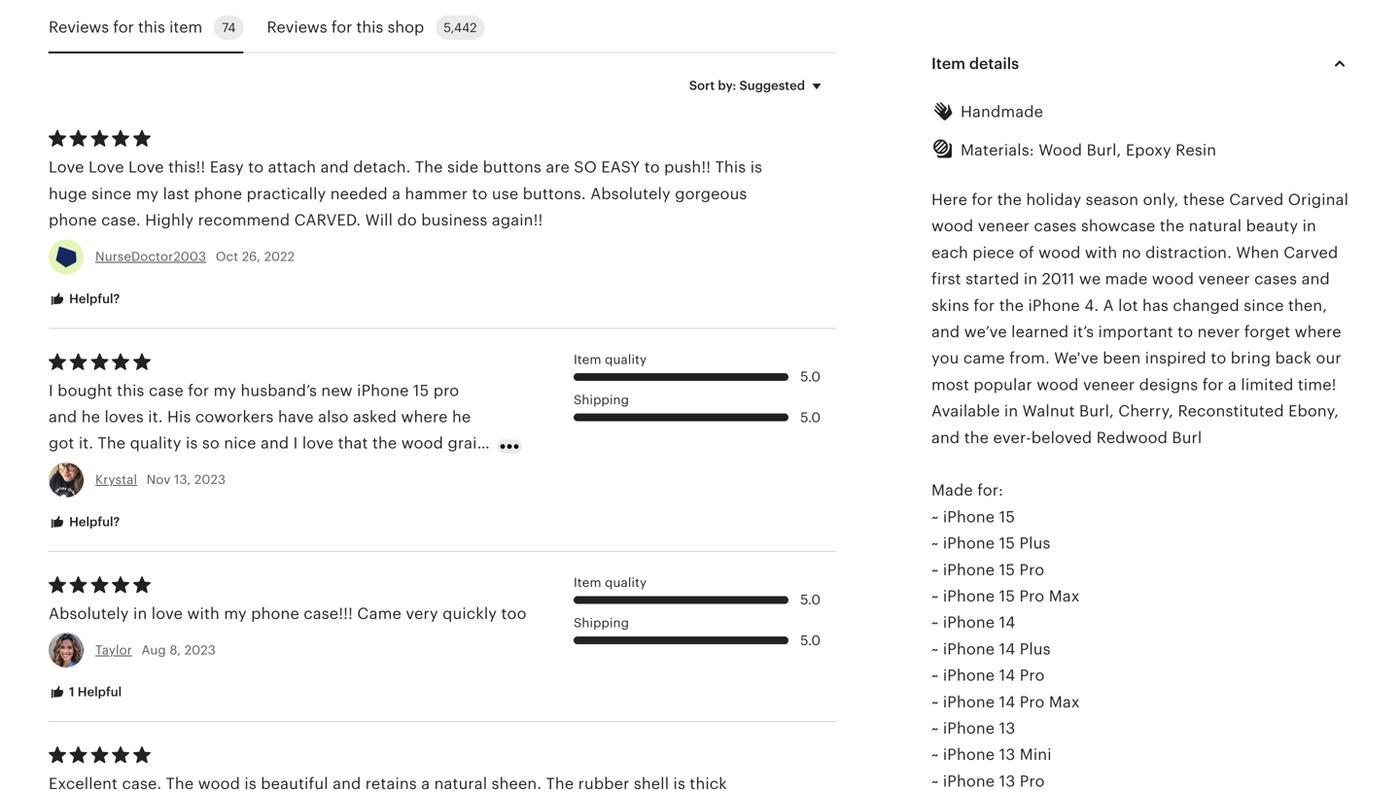 Task type: locate. For each thing, give the bounding box(es) containing it.
0 vertical spatial shipping
[[574, 393, 629, 408]]

0 vertical spatial item quality
[[574, 352, 647, 367]]

1 max from the top
[[1049, 588, 1080, 605]]

since up forget in the right of the page
[[1244, 297, 1284, 314]]

0 vertical spatial 2023
[[194, 473, 226, 487]]

0 vertical spatial phone
[[194, 185, 242, 203]]

burl,
[[1087, 141, 1122, 159], [1080, 403, 1114, 420]]

love up last
[[128, 159, 164, 176]]

the down only,
[[1160, 218, 1185, 235]]

0 horizontal spatial absolutely
[[49, 605, 129, 623]]

2 helpful? from the top
[[66, 515, 120, 529]]

phone down 'huge'
[[49, 212, 97, 229]]

1 horizontal spatial my
[[224, 605, 247, 623]]

cases down when
[[1255, 270, 1298, 288]]

1 horizontal spatial with
[[1085, 244, 1118, 262]]

quality
[[605, 352, 647, 367], [605, 576, 647, 590]]

business
[[421, 212, 488, 229]]

phone left case!!!
[[251, 605, 299, 623]]

1 vertical spatial with
[[187, 605, 220, 623]]

in
[[1303, 218, 1317, 235], [1024, 270, 1038, 288], [1005, 403, 1019, 420], [133, 605, 147, 623]]

veneer up changed
[[1199, 270, 1251, 288]]

quality for krystal nov 13, 2023
[[605, 352, 647, 367]]

a
[[392, 185, 401, 203], [1228, 376, 1237, 394]]

1 reviews from the left
[[49, 19, 109, 36]]

1 13 from the top
[[999, 720, 1016, 738]]

0 vertical spatial plus
[[1020, 535, 1051, 553]]

distraction.
[[1146, 244, 1232, 262]]

1 horizontal spatial phone
[[194, 185, 242, 203]]

2 shipping from the top
[[574, 616, 629, 631]]

with right love
[[187, 605, 220, 623]]

recommend
[[198, 212, 290, 229]]

3 ~ from the top
[[932, 561, 939, 579]]

2 5.0 from the top
[[801, 410, 821, 425]]

limited
[[1241, 376, 1294, 394]]

0 horizontal spatial reviews
[[49, 19, 109, 36]]

season
[[1086, 191, 1139, 209]]

item quality
[[574, 352, 647, 367], [574, 576, 647, 590]]

this left shop
[[356, 19, 384, 36]]

sort by: suggested
[[689, 78, 805, 93]]

my inside love love love this!! easy to attach and detach. the side buttons are so easy to push!! this is huge since my last phone practically needed a hammer to use buttons. absolutely gorgeous phone case. highly recommend carved. will do business again!!
[[136, 185, 159, 203]]

of
[[1019, 244, 1035, 262]]

the down available
[[965, 429, 989, 447]]

2 item quality from the top
[[574, 576, 647, 590]]

shipping for taylor aug 8, 2023
[[574, 616, 629, 631]]

1 vertical spatial 2023
[[184, 643, 216, 658]]

aug
[[141, 643, 166, 658]]

0 vertical spatial veneer
[[978, 218, 1030, 235]]

we've
[[965, 323, 1007, 341]]

available
[[932, 403, 1000, 420]]

will
[[365, 212, 393, 229]]

easy
[[601, 159, 640, 176]]

here for the holiday season only, these carved original wood veneer cases showcase the natural beauty in each piece of wood with no distraction. when carved first started in 2011 we made wood veneer cases and skins for the iphone 4. a lot has changed since then, and we've learned it's important to never forget where you came from. we've been inspired to bring back our most popular wood veneer designs for a limited time! available in walnut burl, cherry, reconstituted ebony, and the ever-beloved redwood burl
[[932, 191, 1349, 447]]

phone
[[194, 185, 242, 203], [49, 212, 97, 229], [251, 605, 299, 623]]

cases down holiday
[[1034, 218, 1077, 235]]

1 vertical spatial helpful? button
[[34, 505, 135, 541]]

with
[[1085, 244, 1118, 262], [187, 605, 220, 623]]

item
[[932, 55, 966, 73], [574, 352, 602, 367], [574, 576, 602, 590]]

0 vertical spatial with
[[1085, 244, 1118, 262]]

absolutely up taylor
[[49, 605, 129, 623]]

since inside love love love this!! easy to attach and detach. the side buttons are so easy to push!! this is huge since my last phone practically needed a hammer to use buttons. absolutely gorgeous phone case. highly recommend carved. will do business again!!
[[91, 185, 132, 203]]

1 horizontal spatial veneer
[[1083, 376, 1135, 394]]

the
[[415, 159, 443, 176]]

this for shop
[[356, 19, 384, 36]]

1 vertical spatial cases
[[1255, 270, 1298, 288]]

1 vertical spatial absolutely
[[49, 605, 129, 623]]

absolutely down easy
[[591, 185, 671, 203]]

1 shipping from the top
[[574, 393, 629, 408]]

2 vertical spatial item
[[574, 576, 602, 590]]

this
[[715, 159, 746, 176]]

1 5.0 from the top
[[801, 369, 821, 385]]

helpful? down nursedoctor2003
[[66, 292, 120, 306]]

no
[[1122, 244, 1141, 262]]

item quality for krystal nov 13, 2023
[[574, 352, 647, 367]]

helpful? button down krystal
[[34, 505, 135, 541]]

helpful?
[[66, 292, 120, 306], [66, 515, 120, 529]]

burl, right wood
[[1087, 141, 1122, 159]]

are
[[546, 159, 570, 176]]

helpful? button
[[34, 281, 135, 317], [34, 505, 135, 541]]

helpful? down krystal
[[66, 515, 120, 529]]

0 vertical spatial helpful? button
[[34, 281, 135, 317]]

reviews for reviews for this item
[[49, 19, 109, 36]]

1 vertical spatial max
[[1049, 694, 1080, 711]]

1 vertical spatial burl,
[[1080, 403, 1114, 420]]

2 reviews from the left
[[267, 19, 327, 36]]

back
[[1276, 350, 1312, 367]]

materials:
[[961, 141, 1035, 159]]

1 horizontal spatial a
[[1228, 376, 1237, 394]]

0 vertical spatial max
[[1049, 588, 1080, 605]]

a
[[1103, 297, 1114, 314]]

0 vertical spatial cases
[[1034, 218, 1077, 235]]

0 horizontal spatial a
[[392, 185, 401, 203]]

reviews for this shop
[[267, 19, 424, 36]]

we
[[1079, 270, 1101, 288]]

absolutely
[[591, 185, 671, 203], [49, 605, 129, 623]]

only,
[[1143, 191, 1179, 209]]

since inside here for the holiday season only, these carved original wood veneer cases showcase the natural beauty in each piece of wood with no distraction. when carved first started in 2011 we made wood veneer cases and skins for the iphone 4. a lot has changed since then, and we've learned it's important to never forget where you came from. we've been inspired to bring back our most popular wood veneer designs for a limited time! available in walnut burl, cherry, reconstituted ebony, and the ever-beloved redwood burl
[[1244, 297, 1284, 314]]

cherry,
[[1119, 403, 1174, 420]]

resin
[[1176, 141, 1217, 159]]

my right love
[[224, 605, 247, 623]]

ebony,
[[1289, 403, 1339, 420]]

0 vertical spatial quality
[[605, 352, 647, 367]]

been
[[1103, 350, 1141, 367]]

a up do
[[392, 185, 401, 203]]

the
[[998, 191, 1022, 209], [1160, 218, 1185, 235], [1000, 297, 1024, 314], [965, 429, 989, 447]]

item quality for taylor aug 8, 2023
[[574, 576, 647, 590]]

burl, up beloved
[[1080, 403, 1114, 420]]

4 pro from the top
[[1020, 694, 1045, 711]]

0 horizontal spatial my
[[136, 185, 159, 203]]

for right the 'here'
[[972, 191, 993, 209]]

and up needed
[[321, 159, 349, 176]]

13
[[999, 720, 1016, 738], [999, 747, 1016, 764], [999, 773, 1016, 791]]

0 horizontal spatial phone
[[49, 212, 97, 229]]

helpful
[[78, 685, 122, 700]]

2 quality from the top
[[605, 576, 647, 590]]

buttons.
[[523, 185, 586, 203]]

1 horizontal spatial absolutely
[[591, 185, 671, 203]]

a up reconstituted
[[1228, 376, 1237, 394]]

carved up beauty
[[1230, 191, 1284, 209]]

helpful? for nursedoctor2003 oct 26, 2022
[[66, 292, 120, 306]]

2 vertical spatial veneer
[[1083, 376, 1135, 394]]

0 vertical spatial item
[[932, 55, 966, 73]]

1 vertical spatial item
[[574, 352, 602, 367]]

since up case.
[[91, 185, 132, 203]]

1 helpful? button from the top
[[34, 281, 135, 317]]

my left last
[[136, 185, 159, 203]]

1 vertical spatial shipping
[[574, 616, 629, 631]]

2 15 from the top
[[999, 535, 1016, 553]]

plus
[[1020, 535, 1051, 553], [1020, 641, 1051, 658]]

1 vertical spatial my
[[224, 605, 247, 623]]

with up "we"
[[1085, 244, 1118, 262]]

handmade
[[961, 103, 1044, 121]]

beloved
[[1032, 429, 1092, 447]]

0 vertical spatial helpful?
[[66, 292, 120, 306]]

0 horizontal spatial this
[[138, 19, 165, 36]]

ever-
[[993, 429, 1032, 447]]

hammer
[[405, 185, 468, 203]]

this for item
[[138, 19, 165, 36]]

0 vertical spatial 13
[[999, 720, 1016, 738]]

in left love
[[133, 605, 147, 623]]

1 vertical spatial item quality
[[574, 576, 647, 590]]

for up reconstituted
[[1203, 376, 1224, 394]]

taylor aug 8, 2023
[[95, 643, 216, 658]]

helpful? for krystal nov 13, 2023
[[66, 515, 120, 529]]

original
[[1288, 191, 1349, 209]]

1 vertical spatial since
[[1244, 297, 1284, 314]]

helpful? button down nursedoctor2003
[[34, 281, 135, 317]]

2022
[[264, 250, 295, 264]]

push!!
[[664, 159, 711, 176]]

wood
[[932, 218, 974, 235], [1039, 244, 1081, 262], [1152, 270, 1194, 288], [1037, 376, 1079, 394]]

this left item on the left top of the page
[[138, 19, 165, 36]]

wood up each on the top of the page
[[932, 218, 974, 235]]

1 plus from the top
[[1020, 535, 1051, 553]]

5.0
[[801, 369, 821, 385], [801, 410, 821, 425], [801, 593, 821, 608], [801, 633, 821, 649]]

2 14 from the top
[[999, 641, 1016, 658]]

3 pro from the top
[[1020, 667, 1045, 685]]

1 horizontal spatial cases
[[1255, 270, 1298, 288]]

1 love from the left
[[49, 159, 84, 176]]

2 13 from the top
[[999, 747, 1016, 764]]

1 horizontal spatial love
[[89, 159, 124, 176]]

2 max from the top
[[1049, 694, 1080, 711]]

1 horizontal spatial this
[[356, 19, 384, 36]]

0 vertical spatial since
[[91, 185, 132, 203]]

1 vertical spatial a
[[1228, 376, 1237, 394]]

1 helpful? from the top
[[66, 292, 120, 306]]

2 horizontal spatial phone
[[251, 605, 299, 623]]

veneer up piece
[[978, 218, 1030, 235]]

for left item on the left top of the page
[[113, 19, 134, 36]]

1 vertical spatial veneer
[[1199, 270, 1251, 288]]

2023 right 8,
[[184, 643, 216, 658]]

helpful? button for krystal nov 13, 2023
[[34, 505, 135, 541]]

0 vertical spatial burl,
[[1087, 141, 1122, 159]]

1 quality from the top
[[605, 352, 647, 367]]

love up 'huge'
[[49, 159, 84, 176]]

to
[[248, 159, 264, 176], [645, 159, 660, 176], [472, 185, 488, 203], [1178, 323, 1194, 341], [1211, 350, 1227, 367]]

0 horizontal spatial love
[[49, 159, 84, 176]]

1 vertical spatial helpful?
[[66, 515, 120, 529]]

and down available
[[932, 429, 960, 447]]

iphone
[[1028, 297, 1080, 314], [943, 509, 995, 526], [943, 535, 995, 553], [943, 561, 995, 579], [943, 588, 995, 605], [943, 614, 995, 632], [943, 641, 995, 658], [943, 667, 995, 685], [943, 694, 995, 711], [943, 720, 995, 738], [943, 747, 995, 764], [943, 773, 995, 791]]

14
[[999, 614, 1016, 632], [999, 641, 1016, 658], [999, 667, 1016, 685], [999, 694, 1016, 711]]

oct
[[216, 250, 238, 264]]

very
[[406, 605, 438, 623]]

2 this from the left
[[356, 19, 384, 36]]

max
[[1049, 588, 1080, 605], [1049, 694, 1080, 711]]

0 vertical spatial a
[[392, 185, 401, 203]]

1 horizontal spatial reviews
[[267, 19, 327, 36]]

beauty
[[1246, 218, 1299, 235]]

carved
[[1230, 191, 1284, 209], [1284, 244, 1339, 262]]

and up you
[[932, 323, 960, 341]]

1 item quality from the top
[[574, 352, 647, 367]]

3 14 from the top
[[999, 667, 1016, 685]]

wood down distraction. in the right top of the page
[[1152, 270, 1194, 288]]

most
[[932, 376, 970, 394]]

4 14 from the top
[[999, 694, 1016, 711]]

2 vertical spatial phone
[[251, 605, 299, 623]]

forget
[[1245, 323, 1291, 341]]

1 14 from the top
[[999, 614, 1016, 632]]

suggested
[[740, 78, 805, 93]]

15
[[999, 509, 1016, 526], [999, 535, 1016, 553], [999, 561, 1016, 579], [999, 588, 1016, 605]]

2 vertical spatial 13
[[999, 773, 1016, 791]]

buttons
[[483, 159, 542, 176]]

1 vertical spatial phone
[[49, 212, 97, 229]]

0 vertical spatial my
[[136, 185, 159, 203]]

0 horizontal spatial since
[[91, 185, 132, 203]]

2 horizontal spatial love
[[128, 159, 164, 176]]

sort by: suggested button
[[675, 65, 843, 106]]

1 vertical spatial plus
[[1020, 641, 1051, 658]]

walnut
[[1023, 403, 1075, 420]]

love up case.
[[89, 159, 124, 176]]

2 helpful? button from the top
[[34, 505, 135, 541]]

veneer down the been
[[1083, 376, 1135, 394]]

1 vertical spatial quality
[[605, 576, 647, 590]]

with inside here for the holiday season only, these carved original wood veneer cases showcase the natural beauty in each piece of wood with no distraction. when carved first started in 2011 we made wood veneer cases and skins for the iphone 4. a lot has changed since then, and we've learned it's important to never forget where you came from. we've been inspired to bring back our most popular wood veneer designs for a limited time! available in walnut burl, cherry, reconstituted ebony, and the ever-beloved redwood burl
[[1085, 244, 1118, 262]]

never
[[1198, 323, 1240, 341]]

for left shop
[[332, 19, 352, 36]]

tab list
[[49, 4, 836, 53]]

3 15 from the top
[[999, 561, 1016, 579]]

item for taylor aug 8, 2023
[[574, 576, 602, 590]]

1 horizontal spatial since
[[1244, 297, 1284, 314]]

phone down easy
[[194, 185, 242, 203]]

carved down beauty
[[1284, 244, 1339, 262]]

nursedoctor2003 oct 26, 2022
[[95, 250, 295, 264]]

2023 right 13,
[[194, 473, 226, 487]]

wood up 2011
[[1039, 244, 1081, 262]]

0 vertical spatial absolutely
[[591, 185, 671, 203]]

nursedoctor2003 link
[[95, 250, 206, 264]]

easy
[[210, 159, 244, 176]]

too
[[501, 605, 527, 623]]

taylor
[[95, 643, 132, 658]]

the left holiday
[[998, 191, 1022, 209]]

came
[[357, 605, 402, 623]]

5 ~ from the top
[[932, 614, 939, 632]]

1 this from the left
[[138, 19, 165, 36]]

for:
[[978, 482, 1004, 500]]

1 vertical spatial 13
[[999, 747, 1016, 764]]

quality for taylor aug 8, 2023
[[605, 576, 647, 590]]

shipping for krystal nov 13, 2023
[[574, 393, 629, 408]]



Task type: describe. For each thing, give the bounding box(es) containing it.
2023 for taylor aug 8, 2023
[[184, 643, 216, 658]]

for up 'we've'
[[974, 297, 995, 314]]

item
[[169, 19, 203, 36]]

here
[[932, 191, 968, 209]]

our
[[1316, 350, 1342, 367]]

each
[[932, 244, 969, 262]]

popular
[[974, 376, 1033, 394]]

holiday
[[1027, 191, 1082, 209]]

2 horizontal spatial veneer
[[1199, 270, 1251, 288]]

1 ~ from the top
[[932, 509, 939, 526]]

redwood
[[1097, 429, 1168, 447]]

practically
[[247, 185, 326, 203]]

burl, inside here for the holiday season only, these carved original wood veneer cases showcase the natural beauty in each piece of wood with no distraction. when carved first started in 2011 we made wood veneer cases and skins for the iphone 4. a lot has changed since then, and we've learned it's important to never forget where you came from. we've been inspired to bring back our most popular wood veneer designs for a limited time! available in walnut burl, cherry, reconstituted ebony, and the ever-beloved redwood burl
[[1080, 403, 1114, 420]]

and up the then,
[[1302, 270, 1330, 288]]

nov
[[147, 473, 171, 487]]

showcase
[[1081, 218, 1156, 235]]

74
[[222, 20, 236, 35]]

designs
[[1139, 376, 1199, 394]]

0 horizontal spatial with
[[187, 605, 220, 623]]

3 love from the left
[[128, 159, 164, 176]]

so
[[574, 159, 597, 176]]

krystal link
[[95, 473, 137, 487]]

2 pro from the top
[[1020, 588, 1045, 605]]

1 helpful button
[[34, 675, 136, 711]]

wood up walnut
[[1037, 376, 1079, 394]]

4.
[[1085, 297, 1099, 314]]

in up ever-
[[1005, 403, 1019, 420]]

item inside item details dropdown button
[[932, 55, 966, 73]]

6 ~ from the top
[[932, 641, 939, 658]]

use
[[492, 185, 519, 203]]

is
[[751, 159, 763, 176]]

reconstituted
[[1178, 403, 1285, 420]]

and inside love love love this!! easy to attach and detach. the side buttons are so easy to push!! this is huge since my last phone practically needed a hammer to use buttons. absolutely gorgeous phone case. highly recommend carved. will do business again!!
[[321, 159, 349, 176]]

you
[[932, 350, 959, 367]]

5 pro from the top
[[1020, 773, 1045, 791]]

in down of
[[1024, 270, 1038, 288]]

the down started
[[1000, 297, 1024, 314]]

wood
[[1039, 141, 1083, 159]]

we've
[[1055, 350, 1099, 367]]

materials: wood burl, epoxy resin
[[961, 141, 1217, 159]]

reviews for reviews for this shop
[[267, 19, 327, 36]]

for for holiday
[[972, 191, 993, 209]]

where
[[1295, 323, 1342, 341]]

do
[[397, 212, 417, 229]]

0 vertical spatial carved
[[1230, 191, 1284, 209]]

natural
[[1189, 218, 1242, 235]]

4 ~ from the top
[[932, 588, 939, 605]]

it's
[[1073, 323, 1094, 341]]

nursedoctor2003
[[95, 250, 206, 264]]

0 horizontal spatial veneer
[[978, 218, 1030, 235]]

started
[[966, 270, 1020, 288]]

case.
[[101, 212, 141, 229]]

2023 for krystal nov 13, 2023
[[194, 473, 226, 487]]

1 15 from the top
[[999, 509, 1016, 526]]

absolutely inside love love love this!! easy to attach and detach. the side buttons are so easy to push!! this is huge since my last phone practically needed a hammer to use buttons. absolutely gorgeous phone case. highly recommend carved. will do business again!!
[[591, 185, 671, 203]]

lot
[[1119, 297, 1139, 314]]

love
[[151, 605, 183, 623]]

important
[[1099, 323, 1174, 341]]

7 ~ from the top
[[932, 667, 939, 685]]

2 plus from the top
[[1020, 641, 1051, 658]]

helpful? button for nursedoctor2003 oct 26, 2022
[[34, 281, 135, 317]]

in down original
[[1303, 218, 1317, 235]]

5,442
[[444, 20, 477, 35]]

first
[[932, 270, 962, 288]]

bring
[[1231, 350, 1271, 367]]

mini
[[1020, 747, 1052, 764]]

shop
[[388, 19, 424, 36]]

26,
[[242, 250, 261, 264]]

case!!!
[[304, 605, 353, 623]]

a inside love love love this!! easy to attach and detach. the side buttons are so easy to push!! this is huge since my last phone practically needed a hammer to use buttons. absolutely gorgeous phone case. highly recommend carved. will do business again!!
[[392, 185, 401, 203]]

from.
[[1010, 350, 1050, 367]]

iphone inside here for the holiday season only, these carved original wood veneer cases showcase the natural beauty in each piece of wood with no distraction. when carved first started in 2011 we made wood veneer cases and skins for the iphone 4. a lot has changed since then, and we've learned it's important to never forget where you came from. we've been inspired to bring back our most popular wood veneer designs for a limited time! available in walnut burl, cherry, reconstituted ebony, and the ever-beloved redwood burl
[[1028, 297, 1080, 314]]

love love love this!! easy to attach and detach. the side buttons are so easy to push!! this is huge since my last phone practically needed a hammer to use buttons. absolutely gorgeous phone case. highly recommend carved. will do business again!!
[[49, 159, 763, 229]]

last
[[163, 185, 190, 203]]

tab list containing reviews for this item
[[49, 4, 836, 53]]

1 pro from the top
[[1020, 561, 1045, 579]]

quickly
[[443, 605, 497, 623]]

inspired
[[1145, 350, 1207, 367]]

krystal
[[95, 473, 137, 487]]

3 5.0 from the top
[[801, 593, 821, 608]]

1
[[69, 685, 75, 700]]

item for krystal nov 13, 2023
[[574, 352, 602, 367]]

item details button
[[914, 41, 1369, 87]]

skins
[[932, 297, 970, 314]]

made
[[932, 482, 973, 500]]

huge
[[49, 185, 87, 203]]

9 ~ from the top
[[932, 720, 939, 738]]

sort
[[689, 78, 715, 93]]

side
[[447, 159, 479, 176]]

10 ~ from the top
[[932, 747, 939, 764]]

again!!
[[492, 212, 543, 229]]

time!
[[1298, 376, 1337, 394]]

needed
[[330, 185, 388, 203]]

absolutely in love with my phone case!!! came very quickly too
[[49, 605, 527, 623]]

for for shop
[[332, 19, 352, 36]]

made for: ~ iphone 15 ~ iphone 15 plus ~ iphone 15 pro ~ iphone 15 pro max ~ iphone 14 ~ iphone 14 plus ~ iphone 14 pro ~ iphone 14 pro max ~ iphone 13 ~ iphone 13 mini ~ iphone 13 pro
[[932, 482, 1080, 791]]

carved.
[[294, 212, 361, 229]]

then,
[[1289, 297, 1328, 314]]

made
[[1105, 270, 1148, 288]]

2 ~ from the top
[[932, 535, 939, 553]]

3 13 from the top
[[999, 773, 1016, 791]]

item details
[[932, 55, 1019, 73]]

this!!
[[168, 159, 206, 176]]

2 love from the left
[[89, 159, 124, 176]]

4 5.0 from the top
[[801, 633, 821, 649]]

1 vertical spatial carved
[[1284, 244, 1339, 262]]

came
[[964, 350, 1005, 367]]

for for item
[[113, 19, 134, 36]]

4 15 from the top
[[999, 588, 1016, 605]]

a inside here for the holiday season only, these carved original wood veneer cases showcase the natural beauty in each piece of wood with no distraction. when carved first started in 2011 we made wood veneer cases and skins for the iphone 4. a lot has changed since then, and we've learned it's important to never forget where you came from. we've been inspired to bring back our most popular wood veneer designs for a limited time! available in walnut burl, cherry, reconstituted ebony, and the ever-beloved redwood burl
[[1228, 376, 1237, 394]]

reviews for this item
[[49, 19, 203, 36]]

8 ~ from the top
[[932, 694, 939, 711]]

gorgeous
[[675, 185, 747, 203]]

8,
[[170, 643, 181, 658]]

11 ~ from the top
[[932, 773, 939, 791]]

changed
[[1173, 297, 1240, 314]]

0 horizontal spatial cases
[[1034, 218, 1077, 235]]

burl
[[1172, 429, 1202, 447]]



Task type: vqa. For each thing, say whether or not it's contained in the screenshot.
the Nursery Furniture link
no



